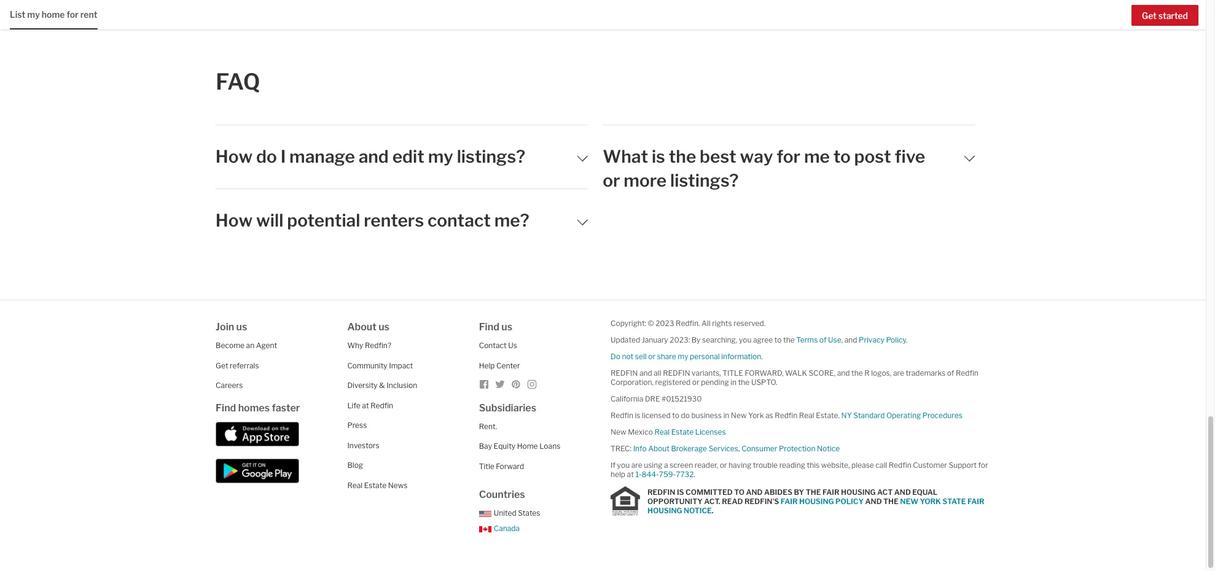 Task type: vqa. For each thing, say whether or not it's contained in the screenshot.
2
no



Task type: locate. For each thing, give the bounding box(es) containing it.
3 us from the left
[[502, 321, 512, 333]]

0 horizontal spatial of
[[820, 336, 827, 345]]

1 horizontal spatial of
[[947, 369, 954, 378]]

standard
[[854, 411, 885, 420]]

you inside if you are using a screen reader, or having trouble reading this website, please call redfin customer support for help at
[[617, 461, 630, 470]]

0 horizontal spatial fair
[[781, 497, 798, 506]]

do down #01521930 at bottom
[[681, 411, 690, 420]]

is inside what is the best way for me to post five or more listings?
[[652, 146, 665, 167]]

updated january 2023: by searching, you agree to the terms of use , and privacy policy .
[[611, 336, 908, 345]]

to right me
[[834, 146, 851, 167]]

list my home for rent link
[[10, 0, 97, 28]]

use
[[828, 336, 842, 345]]

1 horizontal spatial for
[[777, 146, 801, 167]]

1 vertical spatial listings?
[[670, 170, 739, 191]]

bay
[[479, 442, 492, 451]]

the left best
[[669, 146, 696, 167]]

community impact button
[[347, 361, 413, 370]]

2 horizontal spatial to
[[834, 146, 851, 167]]

2023
[[656, 319, 674, 328]]

estate left news
[[364, 481, 387, 490]]

why redfin?
[[347, 341, 391, 350]]

. right privacy
[[906, 336, 908, 345]]

0 horizontal spatial ,
[[739, 444, 740, 454]]

procedures
[[923, 411, 963, 420]]

redfin right the call
[[889, 461, 912, 470]]

1 horizontal spatial find
[[479, 321, 499, 333]]

the right by
[[806, 488, 821, 497]]

help center button
[[479, 361, 520, 370]]

1 vertical spatial get
[[216, 361, 228, 370]]

1 horizontal spatial listings?
[[670, 170, 739, 191]]

new york state fair housing notice link
[[648, 497, 985, 515]]

pending
[[701, 378, 729, 387]]

get started button
[[1132, 5, 1199, 26]]

to for me
[[834, 146, 851, 167]]

why redfin? button
[[347, 341, 391, 350]]

are
[[893, 369, 904, 378], [631, 461, 642, 470]]

1 us from the left
[[236, 321, 247, 333]]

how left i
[[216, 146, 253, 167]]

listings? inside what is the best way for me to post five or more listings?
[[670, 170, 739, 191]]

california
[[611, 395, 644, 404]]

and
[[746, 488, 763, 497], [894, 488, 911, 497], [865, 497, 882, 506]]

of right trademarks
[[947, 369, 954, 378]]

1 horizontal spatial in
[[731, 378, 737, 387]]

real left estate.
[[799, 411, 814, 420]]

housing inside redfin is committed to and abides by the fair housing act and equal opportunity act. read redfin's
[[841, 488, 876, 497]]

you
[[739, 336, 752, 345], [617, 461, 630, 470]]

an
[[246, 341, 254, 350]]

find up the contact
[[479, 321, 499, 333]]

0 vertical spatial to
[[834, 146, 851, 167]]

how for how will potential renters contact me?
[[216, 210, 253, 231]]

0 horizontal spatial you
[[617, 461, 630, 470]]

are left using
[[631, 461, 642, 470]]

or down services
[[720, 461, 727, 470]]

0 vertical spatial you
[[739, 336, 752, 345]]

estate up info about brokerage services 'link'
[[671, 428, 694, 437]]

1 vertical spatial for
[[777, 146, 801, 167]]

or
[[603, 170, 620, 191], [648, 352, 656, 361], [692, 378, 700, 387], [720, 461, 727, 470]]

in right pending
[[731, 378, 737, 387]]

redfin
[[956, 369, 979, 378], [371, 401, 393, 410], [611, 411, 633, 420], [775, 411, 798, 420], [889, 461, 912, 470]]

and right policy
[[865, 497, 882, 506]]

me
[[804, 146, 830, 167]]

the
[[806, 488, 821, 497], [884, 497, 899, 506]]

0 horizontal spatial are
[[631, 461, 642, 470]]

canada
[[494, 524, 520, 533]]

1 vertical spatial do
[[681, 411, 690, 420]]

2 us from the left
[[379, 321, 390, 333]]

and right to
[[746, 488, 763, 497]]

redfin and all redfin variants, title forward, walk score, and the r logos, are trademarks of redfin corporation, registered or pending in the uspto.
[[611, 369, 979, 387]]

real estate news button
[[347, 481, 408, 490]]

estate
[[671, 428, 694, 437], [364, 481, 387, 490]]

at
[[362, 401, 369, 410], [627, 470, 634, 479]]

1 horizontal spatial are
[[893, 369, 904, 378]]

and right score,
[[837, 369, 850, 378]]

. down agree
[[761, 352, 763, 361]]

0 horizontal spatial get
[[216, 361, 228, 370]]

what is the best way for me to post five or more listings?
[[603, 146, 925, 191]]

reserved.
[[734, 319, 766, 328]]

find down careers
[[216, 402, 236, 414]]

or right sell
[[648, 352, 656, 361]]

redfin inside redfin is committed to and abides by the fair housing act and equal opportunity act. read redfin's
[[648, 488, 676, 497]]

or left pending
[[692, 378, 700, 387]]

call
[[876, 461, 887, 470]]

help
[[479, 361, 495, 370]]

customer
[[913, 461, 947, 470]]

1 horizontal spatial you
[[739, 336, 752, 345]]

1 horizontal spatial the
[[884, 497, 899, 506]]

0 vertical spatial get
[[1142, 10, 1157, 21]]

become an agent
[[216, 341, 277, 350]]

redfin right all
[[663, 369, 690, 378]]

referrals
[[230, 361, 259, 370]]

copyright: © 2023 redfin. all rights reserved.
[[611, 319, 766, 328]]

, up having
[[739, 444, 740, 454]]

2 horizontal spatial for
[[978, 461, 988, 470]]

1 horizontal spatial at
[[627, 470, 634, 479]]

1 vertical spatial about
[[648, 444, 670, 454]]

or down what
[[603, 170, 620, 191]]

are right logos,
[[893, 369, 904, 378]]

0 vertical spatial for
[[67, 9, 79, 20]]

way
[[740, 146, 773, 167]]

1 horizontal spatial is
[[652, 146, 665, 167]]

trouble
[[753, 461, 778, 470]]

website,
[[821, 461, 850, 470]]

0 vertical spatial are
[[893, 369, 904, 378]]

how left will at top left
[[216, 210, 253, 231]]

logos,
[[871, 369, 892, 378]]

1 horizontal spatial fair
[[823, 488, 840, 497]]

for left rent on the top of the page
[[67, 9, 79, 20]]

press button
[[347, 421, 367, 430]]

how
[[216, 146, 253, 167], [216, 210, 253, 231]]

title forward button
[[479, 462, 524, 471]]

2 how from the top
[[216, 210, 253, 231]]

0 horizontal spatial us
[[236, 321, 247, 333]]

rent
[[80, 9, 97, 20]]

1 vertical spatial find
[[216, 402, 236, 414]]

0 horizontal spatial do
[[256, 146, 277, 167]]

redfin?
[[365, 341, 391, 350]]

0 vertical spatial in
[[731, 378, 737, 387]]

1-844-759-7732 link
[[636, 470, 694, 479]]

1 vertical spatial at
[[627, 470, 634, 479]]

redfin facebook image
[[479, 380, 489, 390]]

new mexico real estate licenses
[[611, 428, 726, 437]]

listings?
[[457, 146, 525, 167], [670, 170, 739, 191]]

fair inside new york state fair housing notice
[[968, 497, 985, 506]]

0 vertical spatial listings?
[[457, 146, 525, 167]]

1 horizontal spatial housing
[[799, 497, 834, 506]]

contact
[[479, 341, 507, 350]]

1 vertical spatial ,
[[739, 444, 740, 454]]

find for find homes faster
[[216, 402, 236, 414]]

0 horizontal spatial about
[[347, 321, 377, 333]]

in inside the redfin and all redfin variants, title forward, walk score, and the r logos, are trademarks of redfin corporation, registered or pending in the uspto.
[[731, 378, 737, 387]]

0 horizontal spatial is
[[635, 411, 641, 420]]

you right if
[[617, 461, 630, 470]]

redfin.
[[676, 319, 700, 328]]

get up careers button
[[216, 361, 228, 370]]

of inside the redfin and all redfin variants, title forward, walk score, and the r logos, are trademarks of redfin corporation, registered or pending in the uspto.
[[947, 369, 954, 378]]

r
[[865, 369, 870, 378]]

us for about us
[[379, 321, 390, 333]]

about up using
[[648, 444, 670, 454]]

more
[[624, 170, 667, 191]]

1 horizontal spatial ,
[[842, 336, 843, 345]]

0 vertical spatial about
[[347, 321, 377, 333]]

2 vertical spatial real
[[347, 481, 363, 490]]

1 how from the top
[[216, 146, 253, 167]]

and left edit
[[359, 146, 389, 167]]

become
[[216, 341, 245, 350]]

canadian flag image
[[479, 526, 491, 532]]

1 vertical spatial my
[[428, 146, 453, 167]]

loans
[[540, 442, 561, 451]]

potential
[[287, 210, 360, 231]]

2 horizontal spatial us
[[502, 321, 512, 333]]

. down "committed"
[[712, 506, 714, 515]]

1 vertical spatial of
[[947, 369, 954, 378]]

for right support
[[978, 461, 988, 470]]

us up 'redfin?'
[[379, 321, 390, 333]]

0 vertical spatial how
[[216, 146, 253, 167]]

1 vertical spatial is
[[635, 411, 641, 420]]

us for join us
[[236, 321, 247, 333]]

will
[[256, 210, 283, 231]]

1 vertical spatial in
[[723, 411, 730, 420]]

housing inside new york state fair housing notice
[[648, 506, 682, 515]]

0 vertical spatial find
[[479, 321, 499, 333]]

0 vertical spatial do
[[256, 146, 277, 167]]

us
[[236, 321, 247, 333], [379, 321, 390, 333], [502, 321, 512, 333]]

redfin right trademarks
[[956, 369, 979, 378]]

manage
[[289, 146, 355, 167]]

1 vertical spatial how
[[216, 210, 253, 231]]

redfin down 1-844-759-7732 link
[[648, 488, 676, 497]]

the left new
[[884, 497, 899, 506]]

protection
[[779, 444, 816, 454]]

0 horizontal spatial the
[[806, 488, 821, 497]]

post
[[854, 146, 891, 167]]

of left use
[[820, 336, 827, 345]]

real down blog at the left bottom of page
[[347, 481, 363, 490]]

corporation,
[[611, 378, 654, 387]]

is for redfin
[[635, 411, 641, 420]]

registered
[[655, 378, 691, 387]]

to right agree
[[775, 336, 782, 345]]

about
[[347, 321, 377, 333], [648, 444, 670, 454]]

get inside get started button
[[1142, 10, 1157, 21]]

inclusion
[[387, 381, 417, 390]]

my right list at the left
[[27, 9, 40, 20]]

0 vertical spatial is
[[652, 146, 665, 167]]

the left terms
[[783, 336, 795, 345]]

1 horizontal spatial get
[[1142, 10, 1157, 21]]

about up why in the bottom left of the page
[[347, 321, 377, 333]]

redfin down not on the right bottom of the page
[[611, 369, 638, 378]]

redfin instagram image
[[527, 380, 537, 390]]

1 horizontal spatial us
[[379, 321, 390, 333]]

to inside what is the best way for me to post five or more listings?
[[834, 146, 851, 167]]

united
[[494, 509, 517, 518]]

us right "join"
[[236, 321, 247, 333]]

my
[[27, 9, 40, 20], [428, 146, 453, 167], [678, 352, 688, 361]]

licenses
[[695, 428, 726, 437]]

and right act at the right of page
[[894, 488, 911, 497]]

1 vertical spatial to
[[775, 336, 782, 345]]

is up the mexico
[[635, 411, 641, 420]]

you up information
[[739, 336, 752, 345]]

at inside if you are using a screen reader, or having trouble reading this website, please call redfin customer support for help at
[[627, 470, 634, 479]]

0 horizontal spatial listings?
[[457, 146, 525, 167]]

0 horizontal spatial find
[[216, 402, 236, 414]]

us for find us
[[502, 321, 512, 333]]

1 vertical spatial new
[[611, 428, 626, 437]]

real down the licensed
[[655, 428, 670, 437]]

0 horizontal spatial housing
[[648, 506, 682, 515]]

2 horizontal spatial fair
[[968, 497, 985, 506]]

us up us
[[502, 321, 512, 333]]

2 vertical spatial for
[[978, 461, 988, 470]]

, left privacy
[[842, 336, 843, 345]]

,
[[842, 336, 843, 345], [739, 444, 740, 454]]

york
[[748, 411, 764, 420]]

is up more in the right top of the page
[[652, 146, 665, 167]]

for left me
[[777, 146, 801, 167]]

1 vertical spatial you
[[617, 461, 630, 470]]

do not sell or share my personal information link
[[611, 352, 761, 361]]

community impact
[[347, 361, 413, 370]]

0 horizontal spatial my
[[27, 9, 40, 20]]

to down #01521930 at bottom
[[672, 411, 679, 420]]

my right share
[[678, 352, 688, 361]]

0 horizontal spatial and
[[746, 488, 763, 497]]

2 vertical spatial to
[[672, 411, 679, 420]]

mexico
[[628, 428, 653, 437]]

or inside what is the best way for me to post five or more listings?
[[603, 170, 620, 191]]

1 vertical spatial estate
[[364, 481, 387, 490]]

the left uspto.
[[738, 378, 750, 387]]

equal housing opportunity image
[[611, 487, 640, 516]]

list
[[10, 9, 25, 20]]

my right edit
[[428, 146, 453, 167]]

0 vertical spatial my
[[27, 9, 40, 20]]

1 horizontal spatial new
[[731, 411, 747, 420]]

0 vertical spatial new
[[731, 411, 747, 420]]

new left york
[[731, 411, 747, 420]]

blog button
[[347, 461, 363, 470]]

and
[[359, 146, 389, 167], [845, 336, 857, 345], [640, 369, 652, 378], [837, 369, 850, 378]]

housing
[[841, 488, 876, 497], [799, 497, 834, 506], [648, 506, 682, 515]]

1-844-759-7732 .
[[636, 470, 696, 479]]

in right business
[[723, 411, 730, 420]]

0 horizontal spatial real
[[347, 481, 363, 490]]

0 vertical spatial of
[[820, 336, 827, 345]]

redfin down the 'california'
[[611, 411, 633, 420]]

0 vertical spatial estate
[[671, 428, 694, 437]]

2 horizontal spatial real
[[799, 411, 814, 420]]

do left i
[[256, 146, 277, 167]]

at right life
[[362, 401, 369, 410]]

redfin inside if you are using a screen reader, or having trouble reading this website, please call redfin customer support for help at
[[889, 461, 912, 470]]

get left the started
[[1142, 10, 1157, 21]]

the
[[669, 146, 696, 167], [783, 336, 795, 345], [852, 369, 863, 378], [738, 378, 750, 387]]

and left all
[[640, 369, 652, 378]]

redfin down &
[[371, 401, 393, 410]]

how for how do i manage and edit my listings?
[[216, 146, 253, 167]]

new up trec:
[[611, 428, 626, 437]]

1 horizontal spatial real
[[655, 428, 670, 437]]

0 horizontal spatial estate
[[364, 481, 387, 490]]

at left 1-
[[627, 470, 634, 479]]

find us
[[479, 321, 512, 333]]

0 horizontal spatial at
[[362, 401, 369, 410]]

2 horizontal spatial housing
[[841, 488, 876, 497]]

what
[[603, 146, 648, 167]]

for inside what is the best way for me to post five or more listings?
[[777, 146, 801, 167]]

policy
[[886, 336, 906, 345]]

0 horizontal spatial new
[[611, 428, 626, 437]]

1 vertical spatial are
[[631, 461, 642, 470]]

1 horizontal spatial to
[[775, 336, 782, 345]]

2 vertical spatial my
[[678, 352, 688, 361]]

0 vertical spatial real
[[799, 411, 814, 420]]

or inside the redfin and all redfin variants, title forward, walk score, and the r logos, are trademarks of redfin corporation, registered or pending in the uspto.
[[692, 378, 700, 387]]



Task type: describe. For each thing, give the bounding box(es) containing it.
redfin is licensed to do business in new york as redfin real estate. ny standard operating procedures
[[611, 411, 963, 420]]

list my home for rent
[[10, 9, 97, 20]]

by
[[692, 336, 701, 345]]

or inside if you are using a screen reader, or having trouble reading this website, please call redfin customer support for help at
[[720, 461, 727, 470]]

committed
[[686, 488, 733, 497]]

why
[[347, 341, 363, 350]]

home
[[517, 442, 538, 451]]

forward,
[[745, 369, 784, 378]]

become an agent button
[[216, 341, 277, 350]]

equal
[[913, 488, 938, 497]]

agent
[[256, 341, 277, 350]]

is for what
[[652, 146, 665, 167]]

real estate news
[[347, 481, 408, 490]]

reader,
[[695, 461, 718, 470]]

about us
[[347, 321, 390, 333]]

having
[[729, 461, 752, 470]]

notice
[[817, 444, 840, 454]]

privacy
[[859, 336, 885, 345]]

opportunity
[[648, 497, 703, 506]]

subsidiaries
[[479, 402, 536, 414]]

consumer
[[742, 444, 777, 454]]

is
[[677, 488, 684, 497]]

are inside if you are using a screen reader, or having trouble reading this website, please call redfin customer support for help at
[[631, 461, 642, 470]]

0 vertical spatial at
[[362, 401, 369, 410]]

privacy policy link
[[859, 336, 906, 345]]

all
[[654, 369, 661, 378]]

personal
[[690, 352, 720, 361]]

reading
[[780, 461, 805, 470]]

info about brokerage services link
[[633, 444, 739, 454]]

act.
[[704, 497, 721, 506]]

copyright:
[[611, 319, 646, 328]]

business
[[691, 411, 722, 420]]

download the redfin app from the google play store image
[[216, 459, 299, 484]]

terms
[[796, 336, 818, 345]]

states
[[518, 509, 540, 518]]

us flag image
[[479, 511, 491, 517]]

title forward
[[479, 462, 524, 471]]

©
[[648, 319, 654, 328]]

how will potential renters contact me?
[[216, 210, 529, 231]]

fair inside redfin is committed to and abides by the fair housing act and equal opportunity act. read redfin's
[[823, 488, 840, 497]]

redfin twitter image
[[495, 380, 505, 390]]

get for get started
[[1142, 10, 1157, 21]]

renters
[[364, 210, 424, 231]]

1 horizontal spatial my
[[428, 146, 453, 167]]

using
[[644, 461, 663, 470]]

redfin pinterest image
[[511, 380, 521, 390]]

fair housing policy and the
[[781, 497, 900, 506]]

life at redfin button
[[347, 401, 393, 410]]

fair housing policy link
[[781, 497, 864, 506]]

1 horizontal spatial and
[[865, 497, 882, 506]]

i
[[281, 146, 286, 167]]

0 horizontal spatial to
[[672, 411, 679, 420]]

join us
[[216, 321, 247, 333]]

are inside the redfin and all redfin variants, title forward, walk score, and the r logos, are trademarks of redfin corporation, registered or pending in the uspto.
[[893, 369, 904, 378]]

score,
[[809, 369, 836, 378]]

0 vertical spatial ,
[[842, 336, 843, 345]]

1-
[[636, 470, 642, 479]]

0 horizontal spatial for
[[67, 9, 79, 20]]

screen
[[670, 461, 693, 470]]

canada link
[[479, 524, 520, 533]]

impact
[[389, 361, 413, 370]]

blog
[[347, 461, 363, 470]]

share
[[657, 352, 676, 361]]

1 horizontal spatial estate
[[671, 428, 694, 437]]

redfin for and
[[611, 369, 638, 378]]

operating
[[887, 411, 921, 420]]

2 horizontal spatial my
[[678, 352, 688, 361]]

get referrals button
[[216, 361, 259, 370]]

0 horizontal spatial in
[[723, 411, 730, 420]]

trec: info about brokerage services , consumer protection notice
[[611, 444, 840, 454]]

1 vertical spatial real
[[655, 428, 670, 437]]

2 horizontal spatial and
[[894, 488, 911, 497]]

news
[[388, 481, 408, 490]]

for inside if you are using a screen reader, or having trouble reading this website, please call redfin customer support for help at
[[978, 461, 988, 470]]

services
[[709, 444, 739, 454]]

844-
[[642, 470, 659, 479]]

estate.
[[816, 411, 840, 420]]

new york state fair housing notice
[[648, 497, 985, 515]]

get for get referrals
[[216, 361, 228, 370]]

trec:
[[611, 444, 632, 454]]

investors button
[[347, 441, 379, 450]]

download the redfin app on the apple app store image
[[216, 422, 299, 447]]

. right screen
[[694, 470, 696, 479]]

york
[[920, 497, 941, 506]]

1 horizontal spatial about
[[648, 444, 670, 454]]

do
[[611, 352, 620, 361]]

if you are using a screen reader, or having trouble reading this website, please call redfin customer support for help at
[[611, 461, 988, 479]]

1 horizontal spatial do
[[681, 411, 690, 420]]

help
[[611, 470, 625, 479]]

contact us
[[479, 341, 517, 350]]

updated
[[611, 336, 640, 345]]

edit
[[392, 146, 424, 167]]

all
[[702, 319, 711, 328]]

to for agree
[[775, 336, 782, 345]]

rights
[[712, 319, 732, 328]]

contact us button
[[479, 341, 517, 350]]

the left r
[[852, 369, 863, 378]]

careers button
[[216, 381, 243, 390]]

us
[[508, 341, 517, 350]]

redfin for is
[[648, 488, 676, 497]]

real estate licenses link
[[655, 428, 726, 437]]

7732
[[676, 470, 694, 479]]

the inside what is the best way for me to post five or more listings?
[[669, 146, 696, 167]]

center
[[497, 361, 520, 370]]

redfin right as
[[775, 411, 798, 420]]

state
[[943, 497, 966, 506]]

policy
[[836, 497, 864, 506]]

get referrals
[[216, 361, 259, 370]]

careers
[[216, 381, 243, 390]]

the inside redfin is committed to and abides by the fair housing act and equal opportunity act. read redfin's
[[806, 488, 821, 497]]

and right use
[[845, 336, 857, 345]]

find for find us
[[479, 321, 499, 333]]

forward
[[496, 462, 524, 471]]

&
[[379, 381, 385, 390]]

redfin inside the redfin and all redfin variants, title forward, walk score, and the r logos, are trademarks of redfin corporation, registered or pending in the uspto.
[[956, 369, 979, 378]]



